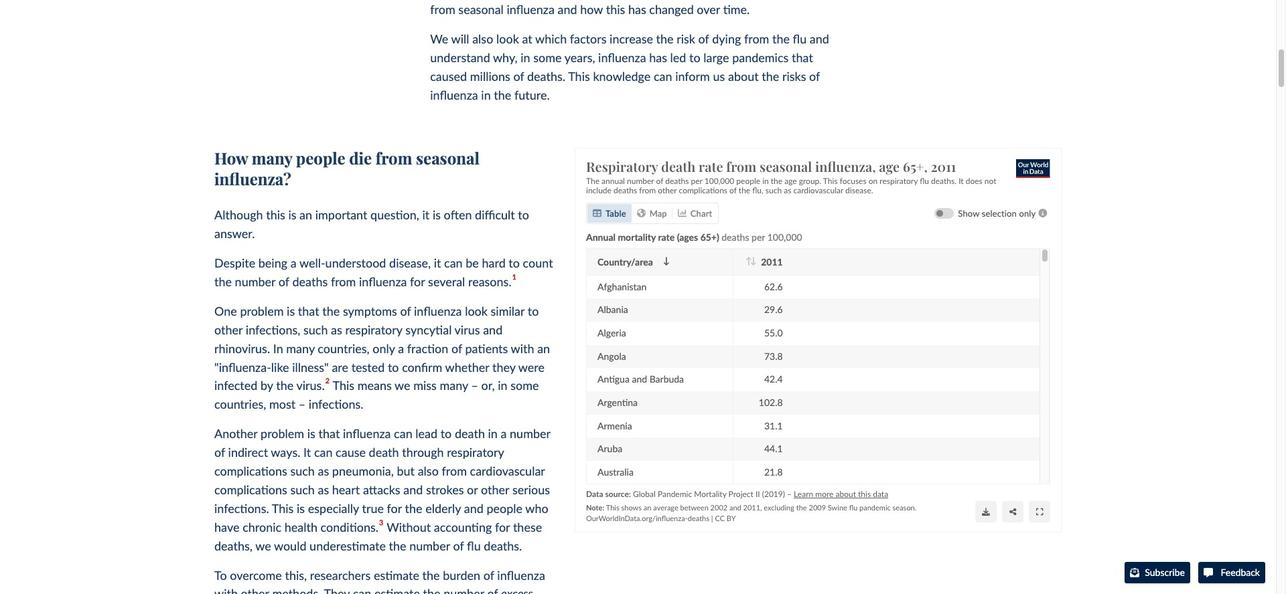 Task type: vqa. For each thing, say whether or not it's contained in the screenshot.
Interactive
no



Task type: describe. For each thing, give the bounding box(es) containing it.
influenza down caused
[[430, 88, 478, 102]]

virus
[[455, 323, 480, 338]]

elderly
[[426, 502, 461, 516]]

can inside despite being a well-understood disease, it can be hard to count the number of deaths from influenza for several reasons.
[[444, 256, 463, 271]]

we inside this means we miss many – or, in some countries, most – infections.
[[395, 379, 410, 394]]

researchers
[[310, 568, 371, 583]]

is left often
[[433, 208, 441, 223]]

pandemic
[[658, 489, 692, 499]]

such down ways.
[[290, 464, 315, 479]]

respiratory death rate from seasonal influenza, age 65+, 2011 the annual number of deaths per 100,000 people in the age group. this focuses on respiratory flu deaths. it does not include deaths from other complications of the flu, such as cardiovascular disease.
[[586, 157, 996, 196]]

project
[[728, 489, 753, 499]]

table image
[[593, 209, 601, 218]]

1 horizontal spatial only
[[1019, 208, 1036, 219]]

infections. inside this means we miss many – or, in some countries, most – infections.
[[309, 398, 363, 412]]

by
[[726, 514, 736, 523]]

this inside this means we miss many – or, in some countries, most – infections.
[[333, 379, 354, 394]]

can left cause
[[314, 446, 333, 460]]

1 vertical spatial about
[[835, 489, 856, 499]]

well-
[[299, 256, 325, 271]]

being
[[258, 256, 287, 271]]

large
[[704, 50, 729, 65]]

overcome
[[230, 568, 282, 583]]

antigua
[[597, 374, 629, 385]]

chart
[[690, 208, 712, 219]]

(ages
[[677, 231, 698, 243]]

some inside we will also look at which factors increase the risk of dying from the flu and understand why, in some years, influenza has led to large pandemics that caused millions of deaths. this knowledge can inform us about the risks of influenza in the future.
[[533, 50, 562, 65]]

1 vertical spatial estimate
[[374, 587, 420, 595]]

learn
[[794, 489, 813, 499]]

to overcome this, researchers estimate the burden of influenza with other methods. they can estimate the number of
[[214, 568, 545, 595]]

from inside "another problem is that influenza can lead to death in a number of indirect ways. it can cause death through respiratory complications such as pneumonia, but also from cardiovascular complications such as heart attacks and strokes or other serious infections. this is especially true for the elderly and people who have chronic health conditions."
[[442, 464, 467, 479]]

1 vertical spatial 100,000
[[767, 231, 802, 243]]

aruba
[[597, 443, 622, 455]]

infections. inside "another problem is that influenza can lead to death in a number of indirect ways. it can cause death through respiratory complications such as pneumonia, but also from cardiovascular complications such as heart attacks and strokes or other serious infections. this is especially true for the elderly and people who have chronic health conditions."
[[214, 502, 269, 516]]

number inside despite being a well-understood disease, it can be hard to count the number of deaths from influenza for several reasons.
[[235, 275, 276, 289]]

map link
[[631, 204, 672, 223]]

that for 2
[[298, 304, 319, 319]]

these
[[513, 520, 542, 535]]

this inside "although this is an important question, it is often difficult to answer."
[[266, 208, 285, 223]]

seasonal inside 'respiratory death rate from seasonal influenza, age 65+, 2011 the annual number of deaths per 100,000 people in the age group. this focuses on respiratory flu deaths. it does not include deaths from other complications of the flu, such as cardiovascular disease.'
[[759, 157, 812, 175]]

in inside this means we miss many – or, in some countries, most – infections.
[[498, 379, 508, 394]]

mortality
[[618, 231, 656, 243]]

2 arrow down long image from the left
[[750, 257, 757, 266]]

this,
[[285, 568, 307, 583]]

number inside without accounting for these deaths, we would underestimate the number of flu deaths.
[[409, 539, 450, 554]]

0 vertical spatial –
[[471, 379, 478, 394]]

focuses
[[840, 176, 866, 186]]

2 vertical spatial death
[[369, 446, 399, 460]]

other inside 'respiratory death rate from seasonal influenza, age 65+, 2011 the annual number of deaths per 100,000 people in the age group. this focuses on respiratory flu deaths. it does not include deaths from other complications of the flu, such as cardiovascular disease.'
[[658, 186, 677, 196]]

ourworldindata.org/influenza-deaths | cc by
[[586, 514, 736, 523]]

group.
[[799, 176, 821, 186]]

people inside "how many people die from seasonal influenza?"
[[296, 147, 345, 169]]

such up especially
[[290, 483, 315, 498]]

have
[[214, 520, 240, 535]]

influenza inside to overcome this, researchers estimate the burden of influenza with other methods. they can estimate the number of
[[497, 568, 545, 583]]

reasons.
[[468, 275, 512, 289]]

rhinovirus.
[[214, 341, 270, 356]]

many inside "how many people die from seasonal influenza?"
[[252, 147, 292, 169]]

some inside this means we miss many – or, in some countries, most – infections.
[[511, 379, 539, 394]]

deaths down the between
[[688, 514, 709, 523]]

excluding
[[764, 503, 794, 512]]

who
[[525, 502, 549, 516]]

from inside "how many people die from seasonal influenza?"
[[376, 147, 412, 169]]

means
[[358, 379, 392, 394]]

to inside "another problem is that influenza can lead to death in a number of indirect ways. it can cause death through respiratory complications such as pneumonia, but also from cardiovascular complications such as heart attacks and strokes or other serious infections. this is especially true for the elderly and people who have chronic health conditions."
[[441, 427, 452, 442]]

by
[[261, 379, 273, 394]]

we
[[430, 31, 448, 46]]

feedback
[[1219, 568, 1260, 579]]

envelope open text image
[[1130, 569, 1140, 578]]

ii
[[755, 489, 760, 499]]

arrow up long image
[[745, 257, 752, 266]]

country/area
[[597, 256, 653, 268]]

swine
[[828, 503, 847, 512]]

data
[[586, 489, 603, 499]]

this down source:
[[606, 503, 619, 512]]

subscribe
[[1145, 568, 1185, 579]]

led
[[670, 50, 686, 65]]

deaths down respiratory at top
[[613, 186, 637, 196]]

the
[[586, 176, 599, 186]]

such inside 'respiratory death rate from seasonal influenza, age 65+, 2011 the annual number of deaths per 100,000 people in the age group. this focuses on respiratory flu deaths. it does not include deaths from other complications of the flu, such as cardiovascular disease.'
[[765, 186, 782, 196]]

from inside despite being a well-understood disease, it can be hard to count the number of deaths from influenza for several reasons.
[[331, 275, 356, 289]]

death inside 'respiratory death rate from seasonal influenza, age 65+, 2011 the annual number of deaths per 100,000 people in the age group. this focuses on respiratory flu deaths. it does not include deaths from other complications of the flu, such as cardiovascular disease.'
[[661, 157, 695, 175]]

flu inside we will also look at which factors increase the risk of dying from the flu and understand why, in some years, influenza has led to large pandemics that caused millions of deaths. this knowledge can inform us about the risks of influenza in the future.
[[793, 31, 807, 46]]

and inside one problem is that the symptoms of influenza look similar to other infections, such as respiratory syncytial virus and rhinovirus. in many countries, only a fraction of patients with an "influenza-like illness" are tested to confirm whether they were infected by the virus.
[[483, 323, 503, 338]]

it for can
[[434, 256, 441, 271]]

annual
[[601, 176, 625, 186]]

pandemic
[[859, 503, 891, 512]]

1 vertical spatial complications
[[214, 464, 287, 479]]

cc by link
[[715, 514, 736, 523]]

44.1
[[764, 443, 783, 455]]

we inside without accounting for these deaths, we would underestimate the number of flu deaths.
[[255, 539, 271, 554]]

infections,
[[246, 323, 300, 338]]

and inside we will also look at which factors increase the risk of dying from the flu and understand why, in some years, influenza has led to large pandemics that caused millions of deaths. this knowledge can inform us about the risks of influenza in the future.
[[810, 31, 829, 46]]

of inside without accounting for these deaths, we would underestimate the number of flu deaths.
[[453, 539, 464, 554]]

look inside we will also look at which factors increase the risk of dying from the flu and understand why, in some years, influenza has led to large pandemics that caused millions of deaths. this knowledge can inform us about the risks of influenza in the future.
[[496, 31, 519, 46]]

ourworldindata.org/influenza-deaths link
[[586, 514, 709, 523]]

risks
[[782, 69, 806, 84]]

as inside 'respiratory death rate from seasonal influenza, age 65+, 2011 the annual number of deaths per 100,000 people in the age group. this focuses on respiratory flu deaths. it does not include deaths from other complications of the flu, such as cardiovascular disease.'
[[784, 186, 791, 196]]

73.8
[[764, 351, 783, 362]]

deaths. inside without accounting for these deaths, we would underestimate the number of flu deaths.
[[484, 539, 522, 554]]

number inside "another problem is that influenza can lead to death in a number of indirect ways. it can cause death through respiratory complications such as pneumonia, but also from cardiovascular complications such as heart attacks and strokes or other serious infections. this is especially true for the elderly and people who have chronic health conditions."
[[510, 427, 551, 442]]

several
[[428, 275, 465, 289]]

62.6
[[764, 281, 783, 292]]

this inside "another problem is that influenza can lead to death in a number of indirect ways. it can cause death through respiratory complications such as pneumonia, but also from cardiovascular complications such as heart attacks and strokes or other serious infections. this is especially true for the elderly and people who have chronic health conditions."
[[272, 502, 294, 516]]

of inside "another problem is that influenza can lead to death in a number of indirect ways. it can cause death through respiratory complications such as pneumonia, but also from cardiovascular complications such as heart attacks and strokes or other serious infections. this is especially true for the elderly and people who have chronic health conditions."
[[214, 446, 225, 460]]

is for the
[[287, 304, 295, 319]]

ourworldindata.org/influenza-
[[586, 514, 688, 523]]

especially
[[308, 502, 359, 516]]

table
[[605, 208, 626, 219]]

to right tested
[[388, 360, 399, 375]]

for inside "another problem is that influenza can lead to death in a number of indirect ways. it can cause death through respiratory complications such as pneumonia, but also from cardiovascular complications such as heart attacks and strokes or other serious infections. this is especially true for the elderly and people who have chronic health conditions."
[[387, 502, 402, 516]]

fraction
[[407, 341, 448, 356]]

similar
[[491, 304, 525, 319]]

deaths. inside 'respiratory death rate from seasonal influenza, age 65+, 2011 the annual number of deaths per 100,000 people in the age group. this focuses on respiratory flu deaths. it does not include deaths from other complications of the flu, such as cardiovascular disease.'
[[931, 176, 956, 186]]

3 link
[[379, 518, 384, 536]]

an for although
[[300, 208, 312, 223]]

0 horizontal spatial 2011
[[761, 256, 783, 268]]

many inside this means we miss many – or, in some countries, most – infections.
[[440, 379, 468, 394]]

how many people die from seasonal influenza?
[[214, 147, 480, 190]]

infected
[[214, 379, 257, 394]]

number inside 'respiratory death rate from seasonal influenza, age 65+, 2011 the annual number of deaths per 100,000 people in the age group. this focuses on respiratory flu deaths. it does not include deaths from other complications of the flu, such as cardiovascular disease.'
[[627, 176, 654, 186]]

one
[[214, 304, 237, 319]]

1 horizontal spatial this
[[858, 489, 871, 499]]

2 vertical spatial complications
[[214, 483, 287, 498]]

on
[[868, 176, 877, 186]]

circle info image
[[1036, 209, 1050, 218]]

only inside one problem is that the symptoms of influenza look similar to other infections, such as respiratory syncytial virus and rhinovirus. in many countries, only a fraction of patients with an "influenza-like illness" are tested to confirm whether they were infected by the virus.
[[373, 341, 395, 356]]

data
[[873, 489, 888, 499]]

per inside 'respiratory death rate from seasonal influenza, age 65+, 2011 the annual number of deaths per 100,000 people in the age group. this focuses on respiratory flu deaths. it does not include deaths from other complications of the flu, such as cardiovascular disease.'
[[691, 176, 702, 186]]

would
[[274, 539, 306, 554]]

this inside 'respiratory death rate from seasonal influenza, age 65+, 2011 the annual number of deaths per 100,000 people in the age group. this focuses on respiratory flu deaths. it does not include deaths from other complications of the flu, such as cardiovascular disease.'
[[823, 176, 838, 186]]

problem for 2
[[240, 304, 284, 319]]

flu inside 'respiratory death rate from seasonal influenza, age 65+, 2011 the annual number of deaths per 100,000 people in the age group. this focuses on respiratory flu deaths. it does not include deaths from other complications of the flu, such as cardiovascular disease.'
[[920, 176, 929, 186]]

future.
[[514, 88, 550, 102]]

respiratory death rate from seasonal influenza, age 65+, 2011 link
[[586, 157, 1050, 175]]

message image
[[1204, 569, 1213, 578]]

from up map link
[[639, 186, 656, 196]]

for inside without accounting for these deaths, we would underestimate the number of flu deaths.
[[495, 520, 510, 535]]

0 vertical spatial age
[[879, 157, 900, 175]]

although this is an important question, it is often difficult to answer.
[[214, 208, 529, 241]]

die
[[349, 147, 372, 169]]

angola
[[597, 351, 626, 362]]

influenza inside one problem is that the symptoms of influenza look similar to other infections, such as respiratory syncytial virus and rhinovirus. in many countries, only a fraction of patients with an "influenza-like illness" are tested to confirm whether they were infected by the virus.
[[414, 304, 462, 319]]

years,
[[565, 50, 595, 65]]

from up "flu,"
[[726, 157, 756, 175]]

influenza up knowledge
[[598, 50, 646, 65]]

methods.
[[272, 587, 321, 595]]

health
[[285, 520, 318, 535]]

such inside one problem is that the symptoms of influenza look similar to other infections, such as respiratory syncytial virus and rhinovirus. in many countries, only a fraction of patients with an "influenza-like illness" are tested to confirm whether they were infected by the virus.
[[303, 323, 328, 338]]

important
[[315, 208, 367, 223]]

us
[[713, 69, 725, 84]]

through
[[402, 446, 444, 460]]

31.1
[[764, 420, 783, 432]]

pandemics
[[732, 50, 789, 65]]

countries, inside one problem is that the symptoms of influenza look similar to other infections, such as respiratory syncytial virus and rhinovirus. in many countries, only a fraction of patients with an "influenza-like illness" are tested to confirm whether they were infected by the virus.
[[318, 341, 370, 356]]

selection
[[982, 208, 1017, 219]]

deaths inside despite being a well-understood disease, it can be hard to count the number of deaths from influenza for several reasons.
[[292, 275, 328, 289]]

download image
[[982, 508, 990, 516]]



Task type: locate. For each thing, give the bounding box(es) containing it.
share nodes image
[[1009, 508, 1016, 516]]

2 vertical spatial for
[[495, 520, 510, 535]]

0 vertical spatial per
[[691, 176, 702, 186]]

2 vertical spatial an
[[643, 503, 651, 512]]

does
[[966, 176, 982, 186]]

with
[[511, 341, 534, 356], [214, 587, 238, 595]]

1 vertical spatial infections.
[[214, 502, 269, 516]]

often
[[444, 208, 472, 223]]

average
[[653, 503, 678, 512]]

countries, up are
[[318, 341, 370, 356]]

1 arrow down long image from the left
[[663, 257, 669, 266]]

learn more about this data link
[[794, 489, 888, 499]]

1 horizontal spatial people
[[487, 502, 523, 516]]

other inside one problem is that the symptoms of influenza look similar to other infections, such as respiratory syncytial virus and rhinovirus. in many countries, only a fraction of patients with an "influenza-like illness" are tested to confirm whether they were infected by the virus.
[[214, 323, 243, 338]]

deaths.
[[527, 69, 566, 84], [931, 176, 956, 186], [484, 539, 522, 554]]

source:
[[605, 489, 631, 499]]

only up tested
[[373, 341, 395, 356]]

symptoms
[[343, 304, 397, 319]]

or,
[[481, 379, 495, 394]]

1 horizontal spatial look
[[496, 31, 519, 46]]

1 vertical spatial countries,
[[214, 398, 266, 412]]

complications
[[679, 186, 727, 196], [214, 464, 287, 479], [214, 483, 287, 498]]

0 vertical spatial death
[[661, 157, 695, 175]]

0 horizontal spatial about
[[728, 69, 759, 84]]

1 horizontal spatial age
[[879, 157, 900, 175]]

that for 3
[[319, 427, 340, 442]]

of inside despite being a well-understood disease, it can be hard to count the number of deaths from influenza for several reasons.
[[279, 275, 289, 289]]

65+)
[[700, 231, 719, 243]]

people left group.
[[736, 176, 760, 186]]

100,000 up the 62.6
[[767, 231, 802, 243]]

to
[[689, 50, 701, 65], [518, 208, 529, 223], [509, 256, 520, 271], [528, 304, 539, 319], [388, 360, 399, 375], [441, 427, 452, 442]]

many inside one problem is that the symptoms of influenza look similar to other infections, such as respiratory syncytial virus and rhinovirus. in many countries, only a fraction of patients with an "influenza-like illness" are tested to confirm whether they were infected by the virus.
[[286, 341, 315, 356]]

1 vertical spatial deaths.
[[931, 176, 956, 186]]

a inside "another problem is that influenza can lead to death in a number of indirect ways. it can cause death through respiratory complications such as pneumonia, but also from cardiovascular complications such as heart attacks and strokes or other serious infections. this is especially true for the elderly and people who have chronic health conditions."
[[501, 427, 507, 442]]

rate inside 'respiratory death rate from seasonal influenza, age 65+, 2011 the annual number of deaths per 100,000 people in the age group. this focuses on respiratory flu deaths. it does not include deaths from other complications of the flu, such as cardiovascular disease.'
[[699, 157, 723, 175]]

2 vertical spatial –
[[787, 489, 792, 499]]

|
[[711, 514, 713, 523]]

102.8
[[759, 397, 783, 408]]

2011 right 65+, on the right
[[931, 157, 956, 175]]

1 vertical spatial for
[[387, 502, 402, 516]]

number down respiratory at top
[[627, 176, 654, 186]]

other inside to overcome this, researchers estimate the burden of influenza with other methods. they can estimate the number of
[[241, 587, 269, 595]]

0 horizontal spatial –
[[299, 398, 306, 412]]

respiratory up or
[[447, 446, 504, 460]]

that
[[792, 50, 813, 65], [298, 304, 319, 319], [319, 427, 340, 442]]

millions
[[470, 69, 510, 84]]

illness"
[[292, 360, 329, 375]]

1 vertical spatial –
[[299, 398, 306, 412]]

with inside to overcome this, researchers estimate the burden of influenza with other methods. they can estimate the number of
[[214, 587, 238, 595]]

without
[[387, 520, 431, 535]]

indirect
[[228, 446, 268, 460]]

only right selection
[[1019, 208, 1036, 219]]

of
[[699, 31, 709, 46], [513, 69, 524, 84], [809, 69, 820, 84], [656, 176, 663, 186], [729, 186, 736, 196], [279, 275, 289, 289], [400, 304, 411, 319], [452, 341, 462, 356], [214, 446, 225, 460], [453, 539, 464, 554], [484, 568, 494, 583], [487, 587, 498, 595]]

1 vertical spatial per
[[751, 231, 765, 243]]

cardiovascular inside 'respiratory death rate from seasonal influenza, age 65+, 2011 the annual number of deaths per 100,000 people in the age group. this focuses on respiratory flu deaths. it does not include deaths from other complications of the flu, such as cardiovascular disease.'
[[793, 186, 843, 196]]

for inside despite being a well-understood disease, it can be hard to count the number of deaths from influenza for several reasons.
[[410, 275, 425, 289]]

an for note:
[[643, 503, 651, 512]]

more
[[815, 489, 833, 499]]

death right lead
[[455, 427, 485, 442]]

cardiovascular down respiratory death rate from seasonal influenza, age 65+, 2011 link
[[793, 186, 843, 196]]

2 horizontal spatial people
[[736, 176, 760, 186]]

a inside despite being a well-understood disease, it can be hard to count the number of deaths from influenza for several reasons.
[[291, 256, 297, 271]]

42.4
[[764, 374, 783, 385]]

respiratory down symptoms
[[345, 323, 402, 338]]

countries, down infected
[[214, 398, 266, 412]]

many right how
[[252, 147, 292, 169]]

2002
[[710, 503, 727, 512]]

deaths. down these
[[484, 539, 522, 554]]

1 vertical spatial death
[[455, 427, 485, 442]]

which
[[535, 31, 567, 46]]

with down to
[[214, 587, 238, 595]]

3
[[379, 518, 384, 536]]

accounting
[[434, 520, 492, 535]]

0 horizontal spatial it
[[304, 446, 311, 460]]

is left important at the left of the page
[[288, 208, 296, 223]]

a left the fraction at the bottom of the page
[[398, 341, 404, 356]]

influenza up syncytial
[[414, 304, 462, 319]]

some down which
[[533, 50, 562, 65]]

1 vertical spatial it
[[304, 446, 311, 460]]

can right they
[[353, 587, 371, 595]]

problem up infections,
[[240, 304, 284, 319]]

influenza inside "another problem is that influenza can lead to death in a number of indirect ways. it can cause death through respiratory complications such as pneumonia, but also from cardiovascular complications such as heart attacks and strokes or other serious infections. this is especially true for the elderly and people who have chronic health conditions."
[[343, 427, 391, 442]]

1 horizontal spatial we
[[395, 379, 410, 394]]

0 horizontal spatial cardiovascular
[[470, 464, 545, 479]]

burden
[[443, 568, 480, 583]]

0 vertical spatial look
[[496, 31, 519, 46]]

1 vertical spatial with
[[214, 587, 238, 595]]

0 horizontal spatial an
[[300, 208, 312, 223]]

0 horizontal spatial death
[[369, 446, 399, 460]]

1 horizontal spatial with
[[511, 341, 534, 356]]

a down they
[[501, 427, 507, 442]]

seasonal up often
[[416, 147, 480, 169]]

look inside one problem is that the symptoms of influenza look similar to other infections, such as respiratory syncytial virus and rhinovirus. in many countries, only a fraction of patients with an "influenza-like illness" are tested to confirm whether they were infected by the virus.
[[465, 304, 488, 319]]

1 vertical spatial rate
[[658, 231, 675, 243]]

attacks
[[363, 483, 400, 498]]

rate for from
[[699, 157, 723, 175]]

0 vertical spatial problem
[[240, 304, 284, 319]]

0 vertical spatial estimate
[[374, 568, 419, 583]]

death
[[661, 157, 695, 175], [455, 427, 485, 442], [369, 446, 399, 460]]

0 vertical spatial 100,000
[[704, 176, 734, 186]]

1 horizontal spatial 2011
[[931, 157, 956, 175]]

number down "being"
[[235, 275, 276, 289]]

it inside "although this is an important question, it is often difficult to answer."
[[422, 208, 430, 223]]

1 horizontal spatial a
[[398, 341, 404, 356]]

0 horizontal spatial this
[[266, 208, 285, 223]]

0 vertical spatial many
[[252, 147, 292, 169]]

include
[[586, 186, 611, 196]]

the inside despite being a well-understood disease, it can be hard to count the number of deaths from influenza for several reasons.
[[214, 275, 232, 289]]

1 horizontal spatial it
[[958, 176, 964, 186]]

problem for 3
[[261, 427, 304, 442]]

2011 inside 'respiratory death rate from seasonal influenza, age 65+, 2011 the annual number of deaths per 100,000 people in the age group. this focuses on respiratory flu deaths. it does not include deaths from other complications of the flu, such as cardiovascular disease.'
[[931, 157, 956, 175]]

arrow down long image
[[663, 257, 669, 266], [750, 257, 757, 266]]

influenza up symptoms
[[359, 275, 407, 289]]

patients
[[465, 341, 508, 356]]

for left these
[[495, 520, 510, 535]]

1 vertical spatial it
[[434, 256, 441, 271]]

people inside 'respiratory death rate from seasonal influenza, age 65+, 2011 the annual number of deaths per 100,000 people in the age group. this focuses on respiratory flu deaths. it does not include deaths from other complications of the flu, such as cardiovascular disease.'
[[736, 176, 760, 186]]

this means we miss many – or, in some countries, most – infections.
[[214, 379, 539, 412]]

that up risks
[[792, 50, 813, 65]]

underestimate
[[310, 539, 386, 554]]

about right us
[[728, 69, 759, 84]]

number up serious
[[510, 427, 551, 442]]

is for important
[[288, 208, 296, 223]]

2
[[325, 377, 330, 394]]

between
[[680, 503, 708, 512]]

respiratory inside "another problem is that influenza can lead to death in a number of indirect ways. it can cause death through respiratory complications such as pneumonia, but also from cardiovascular complications such as heart attacks and strokes or other serious infections. this is especially true for the elderly and people who have chronic health conditions."
[[447, 446, 504, 460]]

2011,
[[743, 503, 762, 512]]

1 vertical spatial we
[[255, 539, 271, 554]]

respiratory down 65+, on the right
[[880, 176, 918, 186]]

chart column image
[[678, 209, 686, 218]]

0 vertical spatial that
[[792, 50, 813, 65]]

is for influenza
[[307, 427, 315, 442]]

with inside one problem is that the symptoms of influenza look similar to other infections, such as respiratory syncytial virus and rhinovirus. in many countries, only a fraction of patients with an "influenza-like illness" are tested to confirm whether they were infected by the virus.
[[511, 341, 534, 356]]

0 horizontal spatial a
[[291, 256, 297, 271]]

despite being a well-understood disease, it can be hard to count the number of deaths from influenza for several reasons.
[[214, 256, 553, 289]]

1 horizontal spatial an
[[537, 341, 550, 356]]

australia
[[597, 467, 633, 478]]

0 horizontal spatial per
[[691, 176, 702, 186]]

0 vertical spatial it
[[958, 176, 964, 186]]

also inside we will also look at which factors increase the risk of dying from the flu and understand why, in some years, influenza has led to large pandemics that caused millions of deaths. this knowledge can inform us about the risks of influenza in the future.
[[472, 31, 493, 46]]

that up infections,
[[298, 304, 319, 319]]

1 horizontal spatial about
[[835, 489, 856, 499]]

expand image
[[1036, 508, 1043, 516]]

are
[[332, 360, 348, 375]]

1 vertical spatial an
[[537, 341, 550, 356]]

deaths right 65+) on the top right
[[721, 231, 749, 243]]

an left important at the left of the page
[[300, 208, 312, 223]]

this
[[266, 208, 285, 223], [858, 489, 871, 499]]

it inside "another problem is that influenza can lead to death in a number of indirect ways. it can cause death through respiratory complications such as pneumonia, but also from cardiovascular complications such as heart attacks and strokes or other serious infections. this is especially true for the elderly and people who have chronic health conditions."
[[304, 446, 311, 460]]

1 vertical spatial also
[[418, 464, 439, 479]]

infections.
[[309, 398, 363, 412], [214, 502, 269, 516]]

note: this shows an average between 2002 and 2011, excluding the 2009 swine flu pandemic season.
[[586, 503, 916, 512]]

countries, inside this means we miss many – or, in some countries, most – infections.
[[214, 398, 266, 412]]

infections. down 2
[[309, 398, 363, 412]]

other inside "another problem is that influenza can lead to death in a number of indirect ways. it can cause death through respiratory complications such as pneumonia, but also from cardiovascular complications such as heart attacks and strokes or other serious infections. this is especially true for the elderly and people who have chronic health conditions."
[[481, 483, 509, 498]]

they
[[324, 587, 350, 595]]

1 vertical spatial only
[[373, 341, 395, 356]]

algeria
[[597, 327, 626, 339]]

1 vertical spatial this
[[858, 489, 871, 499]]

deaths. left does
[[931, 176, 956, 186]]

such right "flu,"
[[765, 186, 782, 196]]

about inside we will also look at which factors increase the risk of dying from the flu and understand why, in some years, influenza has led to large pandemics that caused millions of deaths. this knowledge can inform us about the risks of influenza in the future.
[[728, 69, 759, 84]]

to right difficult
[[518, 208, 529, 223]]

1 horizontal spatial also
[[472, 31, 493, 46]]

look up why,
[[496, 31, 519, 46]]

2 link
[[325, 377, 330, 394]]

many down whether in the left bottom of the page
[[440, 379, 468, 394]]

also right will
[[472, 31, 493, 46]]

2 vertical spatial people
[[487, 502, 523, 516]]

0 vertical spatial 2011
[[931, 157, 956, 175]]

about up the swine at the bottom
[[835, 489, 856, 499]]

complications inside 'respiratory death rate from seasonal influenza, age 65+, 2011 the annual number of deaths per 100,000 people in the age group. this focuses on respiratory flu deaths. it does not include deaths from other complications of the flu, such as cardiovascular disease.'
[[679, 186, 727, 196]]

0 vertical spatial with
[[511, 341, 534, 356]]

1 horizontal spatial death
[[455, 427, 485, 442]]

1 vertical spatial cardiovascular
[[470, 464, 545, 479]]

0 vertical spatial deaths.
[[527, 69, 566, 84]]

can
[[654, 69, 672, 84], [444, 256, 463, 271], [394, 427, 412, 442], [314, 446, 333, 460], [353, 587, 371, 595]]

2 vertical spatial a
[[501, 427, 507, 442]]

1 horizontal spatial countries,
[[318, 341, 370, 356]]

21.8
[[764, 467, 783, 478]]

look up the virus
[[465, 304, 488, 319]]

respiratory
[[586, 157, 658, 175]]

the inside "another problem is that influenza can lead to death in a number of indirect ways. it can cause death through respiratory complications such as pneumonia, but also from cardiovascular complications such as heart attacks and strokes or other serious infections. this is especially true for the elderly and people who have chronic health conditions."
[[405, 502, 422, 516]]

deaths down well-
[[292, 275, 328, 289]]

number inside to overcome this, researchers estimate the burden of influenza with other methods. they can estimate the number of
[[444, 587, 484, 595]]

cc
[[715, 514, 725, 523]]

seasonal inside "how many people die from seasonal influenza?"
[[416, 147, 480, 169]]

other down overcome
[[241, 587, 269, 595]]

deaths up chart column icon
[[665, 176, 689, 186]]

1 horizontal spatial it
[[434, 256, 441, 271]]

to up 1 link
[[509, 256, 520, 271]]

– left or,
[[471, 379, 478, 394]]

2009
[[809, 503, 826, 512]]

influenza down these
[[497, 568, 545, 583]]

respiratory inside 'respiratory death rate from seasonal influenza, age 65+, 2011 the annual number of deaths per 100,000 people in the age group. this focuses on respiratory flu deaths. it does not include deaths from other complications of the flu, such as cardiovascular disease.'
[[880, 176, 918, 186]]

global
[[633, 489, 656, 499]]

100,000 up chart
[[704, 176, 734, 186]]

we
[[395, 379, 410, 394], [255, 539, 271, 554]]

only
[[1019, 208, 1036, 219], [373, 341, 395, 356]]

although
[[214, 208, 263, 223]]

0 vertical spatial an
[[300, 208, 312, 223]]

2 horizontal spatial an
[[643, 503, 651, 512]]

100,000
[[704, 176, 734, 186], [767, 231, 802, 243]]

it up several at the left top of the page
[[434, 256, 441, 271]]

"influenza-
[[214, 360, 271, 375]]

knowledge
[[593, 69, 651, 84]]

1 horizontal spatial cardiovascular
[[793, 186, 843, 196]]

people left die
[[296, 147, 345, 169]]

at
[[522, 31, 532, 46]]

flu inside without accounting for these deaths, we would underestimate the number of flu deaths.
[[467, 539, 481, 554]]

2011 right arrow up long image
[[761, 256, 783, 268]]

for down disease,
[[410, 275, 425, 289]]

an
[[300, 208, 312, 223], [537, 341, 550, 356], [643, 503, 651, 512]]

1 vertical spatial age
[[784, 176, 797, 186]]

map
[[649, 208, 667, 219]]

1 horizontal spatial seasonal
[[759, 157, 812, 175]]

0 vertical spatial infections.
[[309, 398, 363, 412]]

to right 'led'
[[689, 50, 701, 65]]

from inside we will also look at which factors increase the risk of dying from the flu and understand why, in some years, influenza has led to large pandemics that caused millions of deaths. this knowledge can inform us about the risks of influenza in the future.
[[744, 31, 769, 46]]

in inside 'respiratory death rate from seasonal influenza, age 65+, 2011 the annual number of deaths per 100,000 people in the age group. this focuses on respiratory flu deaths. it does not include deaths from other complications of the flu, such as cardiovascular disease.'
[[762, 176, 769, 186]]

per up chart 'link'
[[691, 176, 702, 186]]

is inside one problem is that the symptoms of influenza look similar to other infections, such as respiratory syncytial virus and rhinovirus. in many countries, only a fraction of patients with an "influenza-like illness" are tested to confirm whether they were infected by the virus.
[[287, 304, 295, 319]]

a inside one problem is that the symptoms of influenza look similar to other infections, such as respiratory syncytial virus and rhinovirus. in many countries, only a fraction of patients with an "influenza-like illness" are tested to confirm whether they were infected by the virus.
[[398, 341, 404, 356]]

an up were
[[537, 341, 550, 356]]

can inside to overcome this, researchers estimate the burden of influenza with other methods. they can estimate the number of
[[353, 587, 371, 595]]

in inside "another problem is that influenza can lead to death in a number of indirect ways. it can cause death through respiratory complications such as pneumonia, but also from cardiovascular complications such as heart attacks and strokes or other serious infections. this is especially true for the elderly and people who have chronic health conditions."
[[488, 427, 498, 442]]

that inside "another problem is that influenza can lead to death in a number of indirect ways. it can cause death through respiratory complications such as pneumonia, but also from cardiovascular complications such as heart attacks and strokes or other serious infections. this is especially true for the elderly and people who have chronic health conditions."
[[319, 427, 340, 442]]

disease,
[[389, 256, 431, 271]]

hard
[[482, 256, 506, 271]]

from down understood
[[331, 275, 356, 289]]

some down were
[[511, 379, 539, 394]]

this down years,
[[568, 69, 590, 84]]

can left lead
[[394, 427, 412, 442]]

0 horizontal spatial we
[[255, 539, 271, 554]]

0 vertical spatial some
[[533, 50, 562, 65]]

with up were
[[511, 341, 534, 356]]

other up map
[[658, 186, 677, 196]]

we left miss
[[395, 379, 410, 394]]

problem inside "another problem is that influenza can lead to death in a number of indirect ways. it can cause death through respiratory complications such as pneumonia, but also from cardiovascular complications such as heart attacks and strokes or other serious infections. this is especially true for the elderly and people who have chronic health conditions."
[[261, 427, 304, 442]]

1 vertical spatial a
[[398, 341, 404, 356]]

per up arrow up long image
[[751, 231, 765, 243]]

cardiovascular up serious
[[470, 464, 545, 479]]

it left does
[[958, 176, 964, 186]]

is down virus.
[[307, 427, 315, 442]]

0 horizontal spatial for
[[387, 502, 402, 516]]

dying
[[712, 31, 741, 46]]

0 vertical spatial respiratory
[[880, 176, 918, 186]]

0 vertical spatial rate
[[699, 157, 723, 175]]

be
[[466, 256, 479, 271]]

1 horizontal spatial arrow down long image
[[750, 257, 757, 266]]

to right lead
[[441, 427, 452, 442]]

the inside without accounting for these deaths, we would underestimate the number of flu deaths.
[[389, 539, 406, 554]]

despite
[[214, 256, 255, 271]]

is up infections,
[[287, 304, 295, 319]]

cardiovascular
[[793, 186, 843, 196], [470, 464, 545, 479]]

pneumonia,
[[332, 464, 394, 479]]

chart link
[[672, 204, 717, 223]]

inform
[[675, 69, 710, 84]]

other
[[658, 186, 677, 196], [214, 323, 243, 338], [481, 483, 509, 498], [241, 587, 269, 595]]

an inside one problem is that the symptoms of influenza look similar to other infections, such as respiratory syncytial virus and rhinovirus. in many countries, only a fraction of patients with an "influenza-like illness" are tested to confirm whether they were infected by the virus.
[[537, 341, 550, 356]]

it for is
[[422, 208, 430, 223]]

in left group.
[[762, 176, 769, 186]]

1 vertical spatial people
[[736, 176, 760, 186]]

cardiovascular inside "another problem is that influenza can lead to death in a number of indirect ways. it can cause death through respiratory complications such as pneumonia, but also from cardiovascular complications such as heart attacks and strokes or other serious infections. this is especially true for the elderly and people who have chronic health conditions."
[[470, 464, 545, 479]]

1 vertical spatial that
[[298, 304, 319, 319]]

100,000 inside 'respiratory death rate from seasonal influenza, age 65+, 2011 the annual number of deaths per 100,000 people in the age group. this focuses on respiratory flu deaths. it does not include deaths from other complications of the flu, such as cardiovascular disease.'
[[704, 176, 734, 186]]

2 horizontal spatial –
[[787, 489, 792, 499]]

flu down accounting
[[467, 539, 481, 554]]

2 horizontal spatial deaths.
[[931, 176, 956, 186]]

were
[[518, 360, 545, 375]]

people
[[296, 147, 345, 169], [736, 176, 760, 186], [487, 502, 523, 516]]

1 horizontal spatial deaths.
[[527, 69, 566, 84]]

1 horizontal spatial –
[[471, 379, 478, 394]]

(2019)
[[762, 489, 785, 499]]

deaths. inside we will also look at which factors increase the risk of dying from the flu and understand why, in some years, influenza has led to large pandemics that caused millions of deaths. this knowledge can inform us about the risks of influenza in the future.
[[527, 69, 566, 84]]

age left 65+, on the right
[[879, 157, 900, 175]]

can left be
[[444, 256, 463, 271]]

that inside we will also look at which factors increase the risk of dying from the flu and understand why, in some years, influenza has led to large pandemics that caused millions of deaths. this knowledge can inform us about the risks of influenza in the future.
[[792, 50, 813, 65]]

0 vertical spatial cardiovascular
[[793, 186, 843, 196]]

without accounting for these deaths, we would underestimate the number of flu deaths.
[[214, 520, 542, 554]]

influenza inside despite being a well-understood disease, it can be hard to count the number of deaths from influenza for several reasons.
[[359, 275, 407, 289]]

in down millions
[[481, 88, 491, 102]]

to right similar
[[528, 304, 539, 319]]

0 vertical spatial we
[[395, 379, 410, 394]]

to inside "although this is an important question, it is often difficult to answer."
[[518, 208, 529, 223]]

infections. up have
[[214, 502, 269, 516]]

0 horizontal spatial it
[[422, 208, 430, 223]]

0 horizontal spatial only
[[373, 341, 395, 356]]

0 horizontal spatial also
[[418, 464, 439, 479]]

0 horizontal spatial arrow down long image
[[663, 257, 669, 266]]

flu up risks
[[793, 31, 807, 46]]

2 horizontal spatial a
[[501, 427, 507, 442]]

many up illness" at the left bottom
[[286, 341, 315, 356]]

is up health
[[297, 502, 305, 516]]

it right ways.
[[304, 446, 311, 460]]

1 vertical spatial respiratory
[[345, 323, 402, 338]]

this inside we will also look at which factors increase the risk of dying from the flu and understand why, in some years, influenza has led to large pandemics that caused millions of deaths. this knowledge can inform us about the risks of influenza in the future.
[[568, 69, 590, 84]]

shows
[[621, 503, 641, 512]]

is
[[288, 208, 296, 223], [433, 208, 441, 223], [287, 304, 295, 319], [307, 427, 315, 442], [297, 502, 305, 516]]

an inside "although this is an important question, it is often difficult to answer."
[[300, 208, 312, 223]]

it inside despite being a well-understood disease, it can be hard to count the number of deaths from influenza for several reasons.
[[434, 256, 441, 271]]

per
[[691, 176, 702, 186], [751, 231, 765, 243]]

also inside "another problem is that influenza can lead to death in a number of indirect ways. it can cause death through respiratory complications such as pneumonia, but also from cardiovascular complications such as heart attacks and strokes or other serious infections. this is especially true for the elderly and people who have chronic health conditions."
[[418, 464, 439, 479]]

in right or,
[[498, 379, 508, 394]]

true
[[362, 502, 384, 516]]

2 vertical spatial many
[[440, 379, 468, 394]]

problem inside one problem is that the symptoms of influenza look similar to other infections, such as respiratory syncytial virus and rhinovirus. in many countries, only a fraction of patients with an "influenza-like illness" are tested to confirm whether they were infected by the virus.
[[240, 304, 284, 319]]

1 horizontal spatial respiratory
[[447, 446, 504, 460]]

as inside one problem is that the symptoms of influenza look similar to other infections, such as respiratory syncytial virus and rhinovirus. in many countries, only a fraction of patients with an "influenza-like illness" are tested to confirm whether they were infected by the virus.
[[331, 323, 342, 338]]

it right 'question,'
[[422, 208, 430, 223]]

1 vertical spatial look
[[465, 304, 488, 319]]

can inside we will also look at which factors increase the risk of dying from the flu and understand why, in some years, influenza has led to large pandemics that caused millions of deaths. this knowledge can inform us about the risks of influenza in the future.
[[654, 69, 672, 84]]

deaths. up future.
[[527, 69, 566, 84]]

can down has
[[654, 69, 672, 84]]

earth americas image
[[637, 209, 645, 218]]

rate for (ages
[[658, 231, 675, 243]]

flu right the swine at the bottom
[[849, 503, 857, 512]]

to inside we will also look at which factors increase the risk of dying from the flu and understand why, in some years, influenza has led to large pandemics that caused millions of deaths. this knowledge can inform us about the risks of influenza in the future.
[[689, 50, 701, 65]]

that inside one problem is that the symptoms of influenza look similar to other infections, such as respiratory syncytial virus and rhinovirus. in many countries, only a fraction of patients with an "influenza-like illness" are tested to confirm whether they were infected by the virus.
[[298, 304, 319, 319]]

another
[[214, 427, 258, 442]]

other down the one
[[214, 323, 243, 338]]

in down 'at'
[[521, 50, 530, 65]]

2 horizontal spatial for
[[495, 520, 510, 535]]

miss
[[413, 379, 437, 394]]

respiratory inside one problem is that the symptoms of influenza look similar to other infections, such as respiratory syncytial virus and rhinovirus. in many countries, only a fraction of patients with an "influenza-like illness" are tested to confirm whether they were infected by the virus.
[[345, 323, 402, 338]]

flu down 65+, on the right
[[920, 176, 929, 186]]

this right although
[[266, 208, 285, 223]]

such up illness" at the left bottom
[[303, 323, 328, 338]]

to inside despite being a well-understood disease, it can be hard to count the number of deaths from influenza for several reasons.
[[509, 256, 520, 271]]

it inside 'respiratory death rate from seasonal influenza, age 65+, 2011 the annual number of deaths per 100,000 people in the age group. this focuses on respiratory flu deaths. it does not include deaths from other complications of the flu, such as cardiovascular disease.'
[[958, 176, 964, 186]]

0 vertical spatial people
[[296, 147, 345, 169]]

in down or,
[[488, 427, 498, 442]]

people inside "another problem is that influenza can lead to death in a number of indirect ways. it can cause death through respiratory complications such as pneumonia, but also from cardiovascular complications such as heart attacks and strokes or other serious infections. this is especially true for the elderly and people who have chronic health conditions."
[[487, 502, 523, 516]]

2 horizontal spatial respiratory
[[880, 176, 918, 186]]

seasonal
[[416, 147, 480, 169], [759, 157, 812, 175]]

0 vertical spatial for
[[410, 275, 425, 289]]



